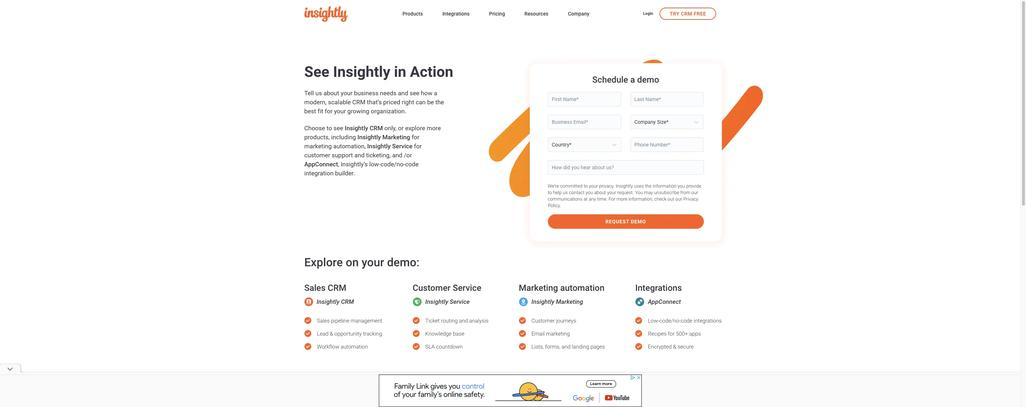 Task type: locate. For each thing, give the bounding box(es) containing it.
crm image
[[304, 297, 313, 306]]

see
[[304, 63, 329, 81]]

customer up "service" 'image'
[[413, 283, 451, 293]]

pricing link
[[489, 9, 505, 19]]

insightly
[[333, 63, 390, 81], [345, 125, 368, 132], [357, 134, 381, 141], [367, 143, 391, 150], [616, 183, 633, 189], [317, 298, 340, 306], [425, 298, 448, 306], [531, 298, 554, 306]]

to down we're
[[548, 190, 552, 195]]

0 vertical spatial integrations
[[442, 11, 470, 17]]

action
[[410, 63, 453, 81]]

1 horizontal spatial automation
[[560, 283, 605, 293]]

0 vertical spatial &
[[330, 331, 333, 337]]

choose
[[304, 125, 325, 132]]

0 horizontal spatial marketing
[[304, 143, 332, 150]]

marketing down or
[[382, 134, 410, 141]]

sales up lead
[[317, 318, 330, 324]]

to inside choose to see insightly crm only, or explore more products, including insightly marketing for marketing automation, insightly service for customer support and ticketing, and /or appconnect , insightly's low-code/no-code integration builder.
[[327, 125, 332, 132]]

0 horizontal spatial &
[[330, 331, 333, 337]]

appconnect inside choose to see insightly crm only, or explore more products, including insightly marketing for marketing automation, insightly service for customer support and ticketing, and /or appconnect , insightly's low-code/no-code integration builder.
[[304, 161, 338, 168]]

choose to see insightly crm only, or explore more products, including insightly marketing for marketing automation, insightly service for customer support and ticketing, and /or appconnect , insightly's low-code/no-code integration builder.
[[304, 125, 441, 177]]

service down customer service
[[450, 298, 470, 306]]

appconnect up low-
[[648, 298, 681, 306]]

see up including
[[334, 125, 343, 132]]

1 vertical spatial customer
[[531, 318, 555, 324]]

insightly's
[[341, 161, 368, 168]]

1 vertical spatial &
[[673, 344, 676, 350]]

sales up crm icon
[[304, 283, 326, 293]]

0 vertical spatial automation
[[560, 283, 605, 293]]

uses
[[634, 183, 644, 189]]

marketing down marketing automation
[[556, 298, 583, 306]]

you up from
[[678, 183, 685, 189]]

your up any
[[589, 183, 598, 189]]

0 vertical spatial marketing
[[304, 143, 332, 150]]

automation for workflow automation
[[341, 344, 368, 350]]

0 vertical spatial us
[[315, 90, 322, 97]]

your up scalable
[[341, 90, 353, 97]]

1 vertical spatial see
[[334, 125, 343, 132]]

from
[[680, 190, 690, 195]]

1 vertical spatial code
[[681, 318, 692, 324]]

0 horizontal spatial code/no-
[[381, 161, 405, 168]]

1 vertical spatial code/no-
[[659, 318, 681, 324]]

your up for
[[607, 190, 616, 195]]

analysis
[[469, 318, 489, 324]]

1 horizontal spatial the
[[645, 183, 652, 189]]

integrations link
[[442, 9, 470, 19]]

0 horizontal spatial a
[[434, 90, 437, 97]]

None submit
[[548, 215, 704, 229]]

pipeline
[[331, 318, 349, 324]]

schedule a demo
[[592, 75, 659, 85]]

and left /or
[[392, 152, 402, 159]]

0 vertical spatial a
[[630, 75, 635, 85]]

2 vertical spatial service
[[450, 298, 470, 306]]

insightly inside 'we're committed to your privacy. insightly uses the information you provide to help us contact you about your request. you may unsubscribe from our communications at any time.  for more information, check out our privacy policy.'
[[616, 183, 633, 189]]

1 horizontal spatial about
[[594, 190, 606, 195]]

0 vertical spatial more
[[427, 125, 441, 132]]

0 horizontal spatial our
[[676, 196, 682, 202]]

customer
[[413, 283, 451, 293], [531, 318, 555, 324]]

0 horizontal spatial to
[[327, 125, 332, 132]]

0 horizontal spatial us
[[315, 90, 322, 97]]

0 vertical spatial code
[[405, 161, 419, 168]]

1 horizontal spatial us
[[563, 190, 568, 195]]

1 vertical spatial about
[[594, 190, 606, 195]]

code
[[405, 161, 419, 168], [681, 318, 692, 324]]

1 horizontal spatial see
[[410, 90, 419, 97]]

countdown
[[436, 344, 463, 350]]

1 vertical spatial sales
[[317, 318, 330, 324]]

1 horizontal spatial more
[[617, 196, 627, 202]]

our
[[691, 190, 698, 195], [676, 196, 682, 202]]

code/no- inside choose to see insightly crm only, or explore more products, including insightly marketing for marketing automation, insightly service for customer support and ticketing, and /or appconnect , insightly's low-code/no-code integration builder.
[[381, 161, 405, 168]]

try crm free button
[[660, 7, 716, 20]]

a left demo
[[630, 75, 635, 85]]

1 vertical spatial to
[[584, 183, 588, 189]]

1 horizontal spatial marketing
[[546, 331, 570, 337]]

automation up insightly marketing
[[560, 283, 605, 293]]

out
[[668, 196, 674, 202]]

for
[[325, 108, 333, 115], [412, 134, 419, 141], [414, 143, 422, 150], [668, 331, 675, 337]]

a
[[630, 75, 635, 85], [434, 90, 437, 97]]

0 vertical spatial our
[[691, 190, 698, 195]]

customer for customer journeys
[[531, 318, 555, 324]]

the up the may
[[645, 183, 652, 189]]

modern,
[[304, 99, 327, 106]]

1 horizontal spatial you
[[678, 183, 685, 189]]

more right explore
[[427, 125, 441, 132]]

crm right try
[[681, 11, 692, 16]]

1 horizontal spatial appconnect
[[648, 298, 681, 306]]

you up any
[[586, 190, 593, 195]]

service up insightly service on the bottom of the page
[[453, 283, 481, 293]]

insightly logo image
[[304, 6, 348, 22]]

1 vertical spatial automation
[[341, 344, 368, 350]]

& for lead
[[330, 331, 333, 337]]

explore
[[405, 125, 425, 132]]

landing
[[572, 344, 589, 350]]

us up communications
[[563, 190, 568, 195]]

fit
[[318, 108, 323, 115]]

1 horizontal spatial integrations
[[635, 283, 682, 293]]

about inside 'we're committed to your privacy. insightly uses the information you provide to help us contact you about your request. you may unsubscribe from our communications at any time.  for more information, check out our privacy policy.'
[[594, 190, 606, 195]]

0 vertical spatial to
[[327, 125, 332, 132]]

1 vertical spatial marketing
[[519, 283, 558, 293]]

and inside tell us about your business needs and see how a modern, scalable crm that's priced right can be the best fit for your growing organization.
[[398, 90, 408, 97]]

more down the request.
[[617, 196, 627, 202]]

1 vertical spatial marketing
[[546, 331, 570, 337]]

crm up sales pipeline management
[[341, 298, 354, 306]]

1 horizontal spatial our
[[691, 190, 698, 195]]

0 vertical spatial service
[[392, 143, 412, 150]]

crm
[[681, 11, 692, 16], [352, 99, 365, 106], [370, 125, 383, 132], [328, 283, 346, 293], [341, 298, 354, 306]]

to up contact
[[584, 183, 588, 189]]

crm up insightly crm
[[328, 283, 346, 293]]

crm up "growing" in the left of the page
[[352, 99, 365, 106]]

0 horizontal spatial see
[[334, 125, 343, 132]]

you
[[635, 190, 643, 195]]

including
[[331, 134, 356, 141]]

provide
[[686, 183, 701, 189]]

0 vertical spatial appconnect
[[304, 161, 338, 168]]

0 vertical spatial see
[[410, 90, 419, 97]]

1 vertical spatial service
[[453, 283, 481, 293]]

routing
[[441, 318, 458, 324]]

0 horizontal spatial customer
[[413, 283, 451, 293]]

at
[[584, 196, 588, 202]]

1 horizontal spatial &
[[673, 344, 676, 350]]

customer journeys
[[531, 318, 576, 324]]

crm left only,
[[370, 125, 383, 132]]

service inside choose to see insightly crm only, or explore more products, including insightly marketing for marketing automation, insightly service for customer support and ticketing, and /or appconnect , insightly's low-code/no-code integration builder.
[[392, 143, 412, 150]]

crm inside tell us about your business needs and see how a modern, scalable crm that's priced right can be the best fit for your growing organization.
[[352, 99, 365, 106]]

us
[[315, 90, 322, 97], [563, 190, 568, 195]]

0 horizontal spatial the
[[435, 99, 444, 106]]

marketing down customer journeys at right
[[546, 331, 570, 337]]

customer service
[[413, 283, 481, 293]]

crm inside "button"
[[681, 11, 692, 16]]

1 vertical spatial appconnect
[[648, 298, 681, 306]]

0 vertical spatial marketing
[[382, 134, 410, 141]]

pricing
[[489, 11, 505, 17]]

marketing up customer
[[304, 143, 332, 150]]

encrypted & secure
[[648, 344, 694, 350]]

1 horizontal spatial code/no-
[[659, 318, 681, 324]]

crm inside choose to see insightly crm only, or explore more products, including insightly marketing for marketing automation, insightly service for customer support and ticketing, and /or appconnect , insightly's low-code/no-code integration builder.
[[370, 125, 383, 132]]

code/no-
[[381, 161, 405, 168], [659, 318, 681, 324]]

integration
[[304, 170, 334, 177]]

about up time.
[[594, 190, 606, 195]]

see up can
[[410, 90, 419, 97]]

0 vertical spatial about
[[323, 90, 339, 97]]

workflow automation
[[317, 344, 368, 350]]

/or
[[404, 152, 412, 159]]

0 vertical spatial the
[[435, 99, 444, 106]]

you
[[678, 183, 685, 189], [586, 190, 593, 195]]

1 vertical spatial us
[[563, 190, 568, 195]]

privacy.
[[599, 183, 615, 189]]

a right the how
[[434, 90, 437, 97]]

0 horizontal spatial you
[[586, 190, 593, 195]]

& right lead
[[330, 331, 333, 337]]

recipes for 500+ apps
[[648, 331, 701, 337]]

and up right
[[398, 90, 408, 97]]

knowledge
[[425, 331, 452, 337]]

about up scalable
[[323, 90, 339, 97]]

appconnect up integration on the top left
[[304, 161, 338, 168]]

0 vertical spatial customer
[[413, 283, 451, 293]]

sla
[[425, 344, 435, 350]]

0 horizontal spatial code
[[405, 161, 419, 168]]

automation down lead & opportunity tracking
[[341, 344, 368, 350]]

1 horizontal spatial to
[[548, 190, 552, 195]]

the right the be
[[435, 99, 444, 106]]

our down provide
[[691, 190, 698, 195]]

for
[[609, 196, 615, 202]]

code up 500+
[[681, 318, 692, 324]]

to right choose
[[327, 125, 332, 132]]

0 vertical spatial code/no-
[[381, 161, 405, 168]]

1 horizontal spatial code
[[681, 318, 692, 324]]

0 vertical spatial sales
[[304, 283, 326, 293]]

0 horizontal spatial appconnect
[[304, 161, 338, 168]]

apps
[[689, 331, 701, 337]]

about
[[323, 90, 339, 97], [594, 190, 606, 195]]

customer up email
[[531, 318, 555, 324]]

automation
[[560, 283, 605, 293], [341, 344, 368, 350]]

1 vertical spatial the
[[645, 183, 652, 189]]

best
[[304, 108, 316, 115]]

service up /or
[[392, 143, 412, 150]]

1 horizontal spatial customer
[[531, 318, 555, 324]]

sales crm
[[304, 283, 346, 293]]

0 horizontal spatial automation
[[341, 344, 368, 350]]

1 vertical spatial our
[[676, 196, 682, 202]]

2 horizontal spatial to
[[584, 183, 588, 189]]

& left secure
[[673, 344, 676, 350]]

code down /or
[[405, 161, 419, 168]]

crm for try crm free
[[681, 11, 692, 16]]

0 vertical spatial you
[[678, 183, 685, 189]]

marketing image
[[519, 297, 528, 306]]

try crm free link
[[660, 7, 716, 20]]

our right out
[[676, 196, 682, 202]]

0 horizontal spatial about
[[323, 90, 339, 97]]

your right the on
[[362, 256, 384, 269]]

1 vertical spatial a
[[434, 90, 437, 97]]

us right tell
[[315, 90, 322, 97]]

company
[[568, 11, 589, 17]]

1 vertical spatial more
[[617, 196, 627, 202]]

service image
[[413, 297, 422, 306]]

&
[[330, 331, 333, 337], [673, 344, 676, 350]]

marketing inside choose to see insightly crm only, or explore more products, including insightly marketing for marketing automation, insightly service for customer support and ticketing, and /or appconnect , insightly's low-code/no-code integration builder.
[[382, 134, 410, 141]]

marketing up marketing icon
[[519, 283, 558, 293]]

code/no- down ticketing,
[[381, 161, 405, 168]]

code/no- up recipes for 500+ apps
[[659, 318, 681, 324]]

see insightly in action
[[304, 63, 453, 81]]

see
[[410, 90, 419, 97], [334, 125, 343, 132]]

appconnect image
[[635, 297, 644, 306]]

0 horizontal spatial more
[[427, 125, 441, 132]]



Task type: vqa. For each thing, say whether or not it's contained in the screenshot.
the top code
yes



Task type: describe. For each thing, give the bounding box(es) containing it.
crm for insightly crm
[[341, 298, 354, 306]]

login
[[643, 11, 653, 16]]

low-code/no-code integrations
[[648, 318, 722, 324]]

check
[[654, 196, 667, 202]]

right
[[402, 99, 414, 106]]

secure
[[678, 344, 694, 350]]

us inside tell us about your business needs and see how a modern, scalable crm that's priced right can be the best fit for your growing organization.
[[315, 90, 322, 97]]

or
[[398, 125, 404, 132]]

request.
[[617, 190, 634, 195]]

help
[[553, 190, 562, 195]]

business
[[354, 90, 378, 97]]

committed
[[560, 183, 583, 189]]

ticket routing and analysis
[[425, 318, 489, 324]]

lists, forms, and landing pages
[[531, 344, 605, 350]]

email marketing
[[531, 331, 570, 337]]

low-
[[369, 161, 381, 168]]

sales for sales crm
[[304, 283, 326, 293]]

information
[[653, 183, 677, 189]]

email
[[531, 331, 545, 337]]

Phone Number* text field
[[630, 138, 704, 152]]

about inside tell us about your business needs and see how a modern, scalable crm that's priced right can be the best fit for your growing organization.
[[323, 90, 339, 97]]

your down scalable
[[334, 108, 346, 115]]

workflow
[[317, 344, 339, 350]]

knowledge base
[[425, 331, 464, 337]]

and up base
[[459, 318, 468, 324]]

products link
[[403, 9, 423, 19]]

lead
[[317, 331, 329, 337]]

tell
[[304, 90, 314, 97]]

be
[[427, 99, 434, 106]]

management
[[351, 318, 382, 324]]

service for customer service
[[453, 283, 481, 293]]

500+
[[676, 331, 688, 337]]

2 vertical spatial marketing
[[556, 298, 583, 306]]

the inside tell us about your business needs and see how a modern, scalable crm that's priced right can be the best fit for your growing organization.
[[435, 99, 444, 106]]

a inside tell us about your business needs and see how a modern, scalable crm that's priced right can be the best fit for your growing organization.
[[434, 90, 437, 97]]

builder.
[[335, 170, 355, 177]]

time.
[[597, 196, 608, 202]]

that's
[[367, 99, 382, 106]]

sales for sales pipeline management
[[317, 318, 330, 324]]

marketing inside choose to see insightly crm only, or explore more products, including insightly marketing for marketing automation, insightly service for customer support and ticketing, and /or appconnect , insightly's low-code/no-code integration builder.
[[304, 143, 332, 150]]

resources
[[525, 11, 548, 17]]

contact
[[569, 190, 585, 195]]

sales pipeline management
[[317, 318, 382, 324]]

lists,
[[531, 344, 544, 350]]

crm for sales crm
[[328, 283, 346, 293]]

demo:
[[387, 256, 420, 269]]

1 horizontal spatial a
[[630, 75, 635, 85]]

products
[[403, 11, 423, 17]]

automation for marketing automation
[[560, 283, 605, 293]]

pages
[[591, 344, 605, 350]]

Business Email* email field
[[548, 115, 621, 129]]

marketing automation
[[519, 283, 605, 293]]

organization.
[[371, 108, 406, 115]]

may
[[644, 190, 653, 195]]

we're
[[548, 183, 559, 189]]

ticket
[[425, 318, 440, 324]]

and right the forms,
[[562, 344, 571, 350]]

opportunity
[[334, 331, 362, 337]]

communications
[[548, 196, 582, 202]]

more inside choose to see insightly crm only, or explore more products, including insightly marketing for marketing automation, insightly service for customer support and ticketing, and /or appconnect , insightly's low-code/no-code integration builder.
[[427, 125, 441, 132]]

automation,
[[333, 143, 366, 150]]

information,
[[629, 196, 653, 202]]

journeys
[[556, 318, 576, 324]]

1 vertical spatial integrations
[[635, 283, 682, 293]]

service for insightly service
[[450, 298, 470, 306]]

Last Name* text field
[[630, 92, 704, 107]]

integrations
[[694, 318, 722, 324]]

can
[[416, 99, 426, 106]]

growing
[[347, 108, 369, 115]]

ticketing,
[[366, 152, 391, 159]]

products,
[[304, 134, 330, 141]]

explore on your demo:
[[304, 256, 420, 269]]

0 horizontal spatial integrations
[[442, 11, 470, 17]]

customer for customer service
[[413, 283, 451, 293]]

the inside 'we're committed to your privacy. insightly uses the information you provide to help us contact you about your request. you may unsubscribe from our communications at any time.  for more information, check out our privacy policy.'
[[645, 183, 652, 189]]

how
[[421, 90, 432, 97]]

tell us about your business needs and see how a modern, scalable crm that's priced right can be the best fit for your growing organization.
[[304, 90, 444, 115]]

code inside choose to see insightly crm only, or explore more products, including insightly marketing for marketing automation, insightly service for customer support and ticketing, and /or appconnect , insightly's low-code/no-code integration builder.
[[405, 161, 419, 168]]

How did you hear about us? text field
[[548, 160, 704, 175]]

insightly service
[[425, 298, 470, 306]]

for inside tell us about your business needs and see how a modern, scalable crm that's priced right can be the best fit for your growing organization.
[[325, 108, 333, 115]]

see inside tell us about your business needs and see how a modern, scalable crm that's priced right can be the best fit for your growing organization.
[[410, 90, 419, 97]]

on
[[346, 256, 359, 269]]

and up insightly's
[[354, 152, 365, 159]]

1 vertical spatial you
[[586, 190, 593, 195]]

forms,
[[545, 344, 560, 350]]

insightly logo link
[[304, 6, 391, 22]]

needs
[[380, 90, 397, 97]]

,
[[338, 161, 339, 168]]

low-
[[648, 318, 659, 324]]

explore
[[304, 256, 343, 269]]

recipes
[[648, 331, 667, 337]]

support
[[332, 152, 353, 159]]

encrypted
[[648, 344, 672, 350]]

& for encrypted
[[673, 344, 676, 350]]

schedule
[[592, 75, 628, 85]]

tracking
[[363, 331, 382, 337]]

login link
[[643, 11, 653, 17]]

policy.
[[548, 203, 561, 208]]

free
[[694, 11, 706, 16]]

try
[[670, 11, 680, 16]]

unsubscribe
[[654, 190, 679, 195]]

customer
[[304, 152, 330, 159]]

demo
[[637, 75, 659, 85]]

more inside 'we're committed to your privacy. insightly uses the information you provide to help us contact you about your request. you may unsubscribe from our communications at any time.  for more information, check out our privacy policy.'
[[617, 196, 627, 202]]

see inside choose to see insightly crm only, or explore more products, including insightly marketing for marketing automation, insightly service for customer support and ticketing, and /or appconnect , insightly's low-code/no-code integration builder.
[[334, 125, 343, 132]]

resources link
[[525, 9, 548, 19]]

First Name* text field
[[548, 92, 621, 107]]

try crm free
[[670, 11, 706, 16]]

2 vertical spatial to
[[548, 190, 552, 195]]

us inside 'we're committed to your privacy. insightly uses the information you provide to help us contact you about your request. you may unsubscribe from our communications at any time.  for more information, check out our privacy policy.'
[[563, 190, 568, 195]]



